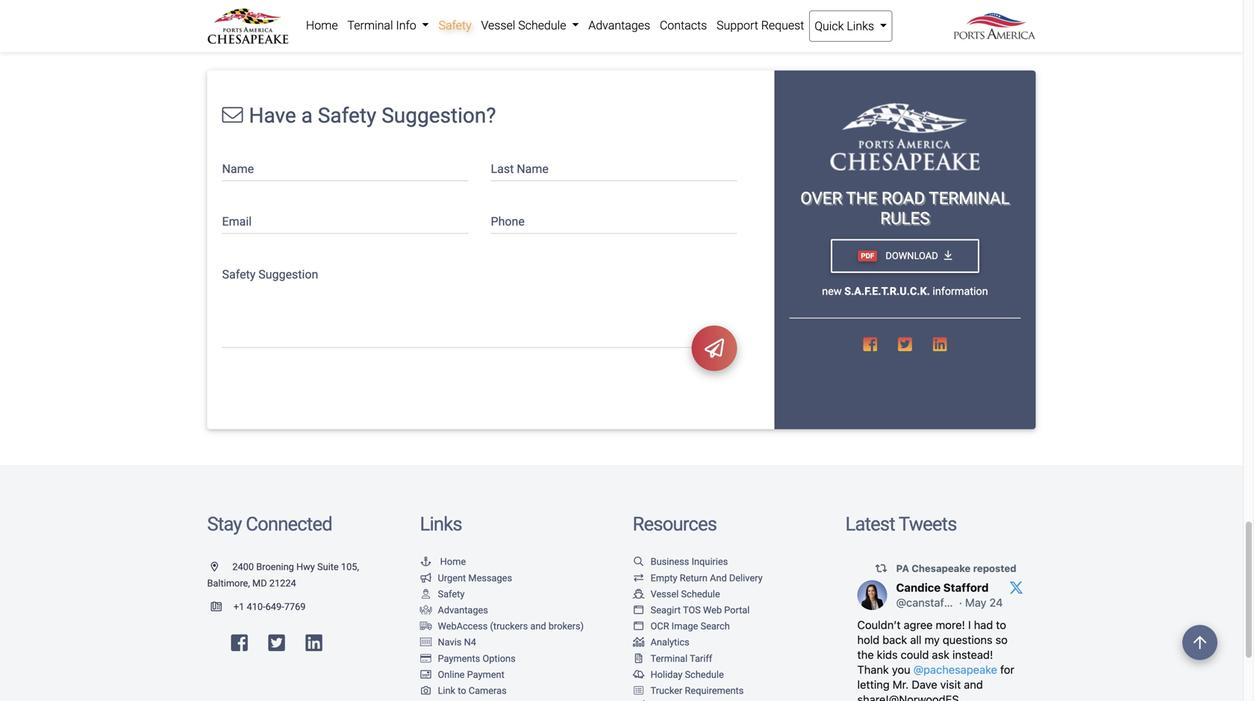 Task type: describe. For each thing, give the bounding box(es) containing it.
empty return and delivery link
[[633, 573, 763, 584]]

0 vertical spatial home
[[306, 18, 338, 32]]

tweets
[[899, 513, 957, 536]]

stay connected
[[207, 513, 332, 536]]

schedule inside vessel schedule link
[[518, 18, 566, 32]]

home link for terminal info link at top left
[[301, 10, 343, 40]]

terminal info
[[347, 18, 419, 32]]

online
[[438, 670, 465, 681]]

file invoice image
[[633, 654, 645, 664]]

(truckers
[[490, 621, 528, 632]]

latest
[[846, 513, 895, 536]]

safety left suggestion
[[222, 268, 256, 282]]

have
[[249, 103, 296, 128]]

+1
[[234, 602, 244, 613]]

a
[[301, 103, 313, 128]]

phone
[[491, 215, 525, 229]]

trucker requirements
[[651, 686, 744, 697]]

holiday schedule link
[[633, 670, 724, 681]]

tos
[[683, 605, 701, 616]]

connected
[[246, 513, 332, 536]]

resources
[[633, 513, 717, 536]]

0 horizontal spatial vessel
[[481, 18, 515, 32]]

stay
[[207, 513, 242, 536]]

21224
[[269, 578, 296, 589]]

exchange image
[[633, 574, 645, 583]]

2400 broening hwy suite 105, baltimore, md 21224
[[207, 562, 359, 589]]

camera image
[[420, 686, 432, 696]]

suggestion?
[[382, 103, 496, 128]]

business
[[651, 557, 689, 568]]

home link for the urgent messages link
[[420, 557, 466, 568]]

facebook square image
[[863, 337, 877, 353]]

links inside 'link'
[[847, 19, 874, 33]]

trucker
[[651, 686, 683, 697]]

map marker alt image
[[211, 563, 230, 572]]

0 horizontal spatial links
[[420, 513, 462, 536]]

Last Name text field
[[491, 152, 737, 181]]

empty
[[651, 573, 677, 584]]

download
[[883, 251, 938, 262]]

image
[[672, 621, 698, 632]]

hand receiving image
[[420, 606, 432, 615]]

baltimore,
[[207, 578, 250, 589]]

urgent
[[438, 573, 466, 584]]

online payment link
[[420, 670, 505, 681]]

Safety Suggestion text field
[[222, 258, 737, 348]]

webaccess (truckers and brokers)
[[438, 621, 584, 632]]

urgent messages
[[438, 573, 512, 584]]

information
[[933, 285, 988, 298]]

bells image
[[633, 670, 645, 680]]

last
[[491, 162, 514, 176]]

analytics image
[[633, 638, 645, 648]]

ocr image search
[[651, 621, 730, 632]]

portal
[[724, 605, 750, 616]]

analytics link
[[633, 637, 690, 649]]

quick links
[[815, 19, 877, 33]]

safety right a
[[318, 103, 376, 128]]

webaccess (truckers and brokers) link
[[420, 621, 584, 632]]

truck container image
[[420, 622, 432, 632]]

credit card image
[[420, 654, 432, 664]]

contacts
[[660, 18, 707, 32]]

navis
[[438, 637, 462, 649]]

seagirt terminal image
[[831, 103, 980, 171]]

browser image for seagirt
[[633, 606, 645, 615]]

container storage image
[[420, 638, 432, 648]]

410-
[[247, 602, 265, 613]]

terminal info link
[[343, 10, 434, 40]]

contacts link
[[655, 10, 712, 40]]

quick links link
[[809, 10, 893, 42]]

the
[[846, 189, 878, 208]]

empty return and delivery
[[651, 573, 763, 584]]

arrow to bottom image
[[944, 251, 952, 261]]

payment
[[467, 670, 505, 681]]

delivery
[[729, 573, 763, 584]]

support request link
[[712, 10, 809, 40]]

2 name from the left
[[517, 162, 549, 176]]

facebook square image
[[231, 634, 248, 653]]

0 horizontal spatial advantages
[[438, 605, 488, 616]]

Name text field
[[222, 152, 468, 181]]

safety right info
[[439, 18, 472, 32]]

link to cameras link
[[420, 686, 507, 697]]

payments options link
[[420, 653, 516, 665]]

online payment
[[438, 670, 505, 681]]

0 vertical spatial twitter square image
[[898, 337, 912, 353]]

business inquiries
[[651, 557, 728, 568]]

email
[[222, 215, 252, 229]]

over the road terminal rules
[[801, 189, 1010, 228]]

to
[[458, 686, 466, 697]]

trucker requirements link
[[633, 686, 744, 697]]

105,
[[341, 562, 359, 573]]

credit card front image
[[420, 670, 432, 680]]

schedule for holiday schedule link
[[685, 670, 724, 681]]

1 horizontal spatial advantages link
[[584, 10, 655, 40]]



Task type: vqa. For each thing, say whether or not it's contained in the screenshot.
2nd gate from the left
no



Task type: locate. For each thing, give the bounding box(es) containing it.
0 horizontal spatial twitter square image
[[268, 634, 285, 653]]

requirements
[[685, 686, 744, 697]]

0 vertical spatial terminal
[[347, 18, 393, 32]]

inquiries
[[692, 557, 728, 568]]

return
[[680, 573, 708, 584]]

0 vertical spatial browser image
[[633, 606, 645, 615]]

ocr image search link
[[633, 621, 730, 632]]

0 horizontal spatial home link
[[301, 10, 343, 40]]

support
[[717, 18, 758, 32]]

road
[[882, 189, 925, 208]]

0 vertical spatial advantages link
[[584, 10, 655, 40]]

1 vertical spatial safety link
[[420, 589, 465, 600]]

1 name from the left
[[222, 162, 254, 176]]

linkedin image down information
[[933, 337, 947, 353]]

browser image
[[633, 606, 645, 615], [633, 622, 645, 632]]

1 vertical spatial linkedin image
[[306, 634, 322, 653]]

twitter square image
[[898, 337, 912, 353], [268, 634, 285, 653]]

0 vertical spatial vessel
[[481, 18, 515, 32]]

terminal left info
[[347, 18, 393, 32]]

list alt image
[[633, 686, 645, 696]]

1 horizontal spatial home
[[440, 557, 466, 568]]

0 vertical spatial links
[[847, 19, 874, 33]]

1 vertical spatial advantages link
[[420, 605, 488, 616]]

seagirt
[[651, 605, 681, 616]]

browser image for ocr
[[633, 622, 645, 632]]

broening
[[256, 562, 294, 573]]

name
[[222, 162, 254, 176], [517, 162, 549, 176]]

webaccess
[[438, 621, 488, 632]]

1 horizontal spatial linkedin image
[[933, 337, 947, 353]]

messages
[[468, 573, 512, 584]]

and
[[710, 573, 727, 584]]

1 browser image from the top
[[633, 606, 645, 615]]

1 vertical spatial links
[[420, 513, 462, 536]]

1 horizontal spatial advantages
[[589, 18, 650, 32]]

advantages link up webaccess
[[420, 605, 488, 616]]

web
[[703, 605, 722, 616]]

terminal for terminal info
[[347, 18, 393, 32]]

1 vertical spatial vessel
[[651, 589, 679, 600]]

ocr
[[651, 621, 669, 632]]

safety link right info
[[434, 10, 476, 40]]

linkedin image down "7769"
[[306, 634, 322, 653]]

+1 410-649-7769 link
[[207, 602, 306, 613]]

advantages link left contacts
[[584, 10, 655, 40]]

links
[[847, 19, 874, 33], [420, 513, 462, 536]]

0 vertical spatial schedule
[[518, 18, 566, 32]]

browser image inside seagirt tos web portal link
[[633, 606, 645, 615]]

options
[[483, 653, 516, 665]]

0 horizontal spatial linkedin image
[[306, 634, 322, 653]]

2 vertical spatial schedule
[[685, 670, 724, 681]]

1 vertical spatial advantages
[[438, 605, 488, 616]]

0 vertical spatial advantages
[[589, 18, 650, 32]]

support request
[[717, 18, 804, 32]]

1 vertical spatial vessel schedule
[[651, 589, 720, 600]]

Email text field
[[222, 205, 468, 234]]

terminal for terminal tariff
[[651, 653, 688, 665]]

payments options
[[438, 653, 516, 665]]

bullhorn image
[[420, 574, 432, 583]]

browser image inside ocr image search link
[[633, 622, 645, 632]]

0 vertical spatial safety link
[[434, 10, 476, 40]]

brokers)
[[549, 621, 584, 632]]

safety down urgent
[[438, 589, 465, 600]]

0 vertical spatial home link
[[301, 10, 343, 40]]

anchor image
[[420, 557, 432, 567]]

1 vertical spatial browser image
[[633, 622, 645, 632]]

home link left terminal info
[[301, 10, 343, 40]]

safety link for terminal info link at top left
[[434, 10, 476, 40]]

linkedin image
[[933, 337, 947, 353], [306, 634, 322, 653]]

cameras
[[469, 686, 507, 697]]

safety link for the urgent messages link
[[420, 589, 465, 600]]

0 horizontal spatial vessel schedule
[[481, 18, 569, 32]]

suggestion
[[259, 268, 318, 282]]

1 horizontal spatial vessel schedule
[[651, 589, 720, 600]]

2400
[[232, 562, 254, 573]]

1 vertical spatial home
[[440, 557, 466, 568]]

analytics
[[651, 637, 690, 649]]

name up 'email'
[[222, 162, 254, 176]]

0 horizontal spatial terminal
[[347, 18, 393, 32]]

new
[[822, 285, 842, 298]]

home left terminal info
[[306, 18, 338, 32]]

advantages up webaccess
[[438, 605, 488, 616]]

0 horizontal spatial name
[[222, 162, 254, 176]]

search
[[701, 621, 730, 632]]

2 browser image from the top
[[633, 622, 645, 632]]

Phone text field
[[491, 205, 737, 234]]

n4
[[464, 637, 476, 649]]

terminal down analytics
[[651, 653, 688, 665]]

1 vertical spatial home link
[[420, 557, 466, 568]]

rules
[[880, 209, 930, 228]]

safety link
[[434, 10, 476, 40], [420, 589, 465, 600]]

seagirt tos web portal link
[[633, 605, 750, 616]]

0 vertical spatial vessel schedule link
[[476, 10, 584, 40]]

seagirt tos web portal
[[651, 605, 750, 616]]

quick
[[815, 19, 844, 33]]

payments
[[438, 653, 480, 665]]

links right quick
[[847, 19, 874, 33]]

1 horizontal spatial terminal
[[651, 653, 688, 665]]

1 horizontal spatial twitter square image
[[898, 337, 912, 353]]

home link up urgent
[[420, 557, 466, 568]]

vessel
[[481, 18, 515, 32], [651, 589, 679, 600]]

suite
[[317, 562, 339, 573]]

2400 broening hwy suite 105, baltimore, md 21224 link
[[207, 562, 359, 589]]

twitter square image right facebook square image
[[898, 337, 912, 353]]

last name
[[491, 162, 549, 176]]

terminal tariff link
[[633, 653, 712, 665]]

safety link down urgent
[[420, 589, 465, 600]]

0 horizontal spatial vessel schedule link
[[476, 10, 584, 40]]

tariff
[[690, 653, 712, 665]]

latest tweets
[[846, 513, 957, 536]]

search image
[[633, 557, 645, 567]]

terminal
[[347, 18, 393, 32], [651, 653, 688, 665]]

s.a.f.e.t.r.u.c.k.
[[845, 285, 930, 298]]

twitter square image down 649-
[[268, 634, 285, 653]]

business inquiries link
[[633, 557, 728, 568]]

holiday schedule
[[651, 670, 724, 681]]

+1 410-649-7769
[[234, 602, 306, 613]]

schedule
[[518, 18, 566, 32], [681, 589, 720, 600], [685, 670, 724, 681]]

home up urgent
[[440, 557, 466, 568]]

1 vertical spatial schedule
[[681, 589, 720, 600]]

0 horizontal spatial home
[[306, 18, 338, 32]]

link
[[438, 686, 455, 697]]

new s.a.f.e.t.r.u.c.k. information
[[822, 285, 988, 298]]

advantages left contacts "link"
[[589, 18, 650, 32]]

browser image up analytics icon
[[633, 622, 645, 632]]

pdf
[[861, 252, 874, 261]]

0 horizontal spatial advantages link
[[420, 605, 488, 616]]

ship image
[[633, 590, 645, 599]]

link to cameras
[[438, 686, 507, 697]]

name right 'last'
[[517, 162, 549, 176]]

have a safety suggestion?
[[249, 103, 496, 128]]

1 vertical spatial terminal
[[651, 653, 688, 665]]

user hard hat image
[[420, 590, 432, 599]]

and
[[530, 621, 546, 632]]

request
[[761, 18, 804, 32]]

649-
[[265, 602, 284, 613]]

7769
[[284, 602, 306, 613]]

info
[[396, 18, 416, 32]]

md
[[252, 578, 267, 589]]

1 vertical spatial vessel schedule link
[[633, 589, 720, 600]]

browser image down ship icon
[[633, 606, 645, 615]]

navis n4
[[438, 637, 476, 649]]

over
[[801, 189, 842, 208]]

1 vertical spatial twitter square image
[[268, 634, 285, 653]]

0 vertical spatial linkedin image
[[933, 337, 947, 353]]

1 horizontal spatial name
[[517, 162, 549, 176]]

home
[[306, 18, 338, 32], [440, 557, 466, 568]]

holiday
[[651, 670, 683, 681]]

0 vertical spatial vessel schedule
[[481, 18, 569, 32]]

terminal tariff
[[651, 653, 712, 665]]

schedule for right vessel schedule link
[[681, 589, 720, 600]]

1 horizontal spatial links
[[847, 19, 874, 33]]

1 horizontal spatial vessel
[[651, 589, 679, 600]]

1 horizontal spatial home link
[[420, 557, 466, 568]]

safety suggestion
[[222, 268, 318, 282]]

phone office image
[[211, 602, 234, 612]]

go to top image
[[1183, 626, 1218, 661]]

links up the anchor image
[[420, 513, 462, 536]]

1 horizontal spatial vessel schedule link
[[633, 589, 720, 600]]

navis n4 link
[[420, 637, 476, 649]]



